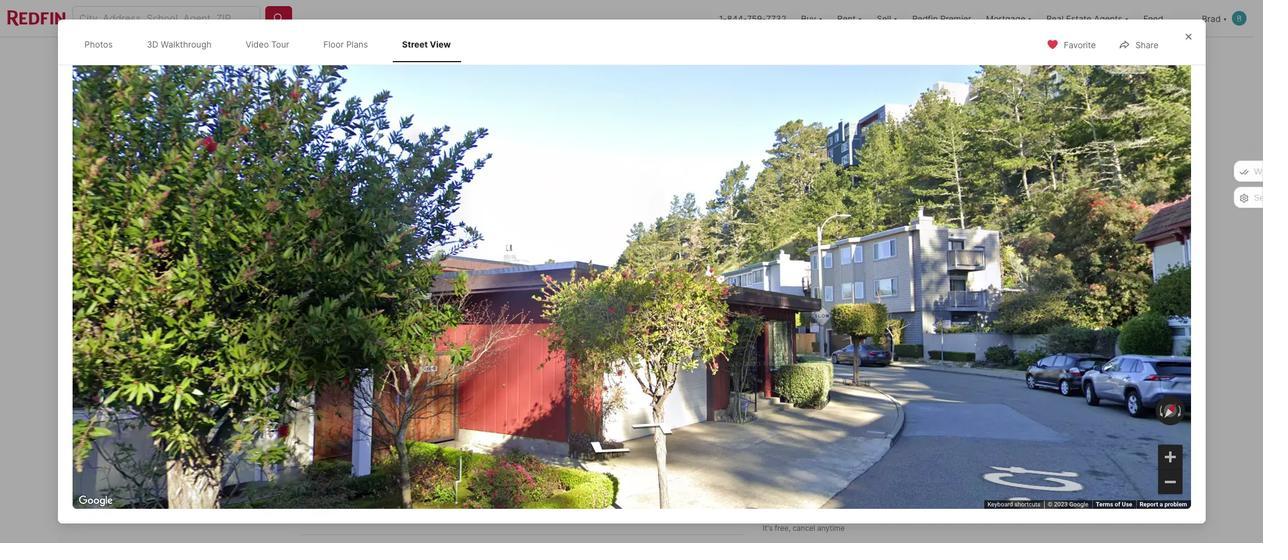 Task type: describe. For each thing, give the bounding box(es) containing it.
terms of use link
[[1097, 501, 1133, 508]]

keyboard shortcuts button
[[988, 500, 1041, 509]]

view inside "tab"
[[430, 39, 451, 49]]

tour inside option
[[789, 458, 805, 467]]

map entry image
[[663, 358, 745, 439]]

before
[[506, 495, 537, 507]]

thursday
[[900, 385, 939, 394]]

for sale - active
[[311, 359, 391, 369]]

video for video tour
[[246, 39, 269, 49]]

free,
[[776, 524, 791, 533]]

crags
[[316, 381, 344, 394]]

use
[[1123, 501, 1133, 508]]

floor plans inside button
[[514, 316, 560, 326]]

wednesday 1 nov
[[836, 385, 882, 427]]

ft
[[596, 428, 605, 440]]

street view tab
[[393, 29, 461, 60]]

active
[[361, 359, 391, 369]]

3,024
[[413, 495, 440, 507]]

2 , from the left
[[428, 381, 431, 394]]

844-
[[727, 13, 747, 23]]

it's free, cancel anytime
[[763, 524, 845, 533]]

tour in person
[[789, 458, 840, 467]]

keyboard
[[988, 501, 1014, 508]]

1 horizontal spatial home
[[847, 358, 886, 375]]

feed button
[[1137, 0, 1195, 37]]

tour in person option
[[763, 447, 852, 479]]

baths link
[[523, 428, 549, 440]]

street inside "tab"
[[402, 39, 428, 49]]

walkthrough inside button
[[351, 316, 404, 326]]

2 baths
[[523, 409, 549, 440]]

this
[[336, 478, 356, 490]]

popular
[[398, 478, 435, 490]]

est.
[[300, 429, 315, 440]]

1 tab from the left
[[373, 40, 441, 69]]

of
[[1115, 501, 1121, 508]]

schedule tour
[[826, 497, 892, 510]]

premier
[[941, 13, 972, 23]]

street view inside "tab"
[[402, 39, 451, 49]]

photos
[[85, 39, 113, 49]]

feed link
[[314, 47, 359, 62]]

times.
[[443, 495, 471, 507]]

user photo image
[[1233, 11, 1247, 26]]

dialog containing photos
[[58, 20, 1206, 524]]

feed inside button
[[1144, 13, 1164, 23]]

terms
[[1097, 501, 1114, 508]]

64
[[300, 381, 313, 394]]

pre-
[[384, 429, 402, 440]]

san
[[363, 381, 380, 394]]

© 2023 google
[[1048, 501, 1089, 508]]

cancel
[[793, 524, 816, 533]]

keyboard shortcuts
[[988, 501, 1041, 508]]

2 tab from the left
[[441, 40, 533, 69]]

2,113
[[581, 409, 616, 427]]

759-
[[747, 13, 766, 23]]

floor inside floor plans tab
[[324, 39, 344, 49]]

1-844-759-7732 link
[[720, 13, 787, 23]]

photos
[[905, 316, 934, 326]]

anytime
[[818, 524, 845, 533]]

4 tab from the left
[[632, 40, 692, 69]]

share button
[[1109, 32, 1170, 57]]

person
[[815, 458, 840, 467]]

for
[[311, 359, 328, 369]]

tab list inside "dialog"
[[72, 27, 473, 62]]

report a problem
[[1140, 501, 1188, 508]]

street view button
[[575, 309, 661, 333]]

tour via video chat
[[877, 458, 943, 467]]

-
[[354, 359, 358, 369]]

favorite
[[1064, 40, 1097, 50]]

francisco
[[383, 381, 428, 394]]

report a problem link
[[1140, 501, 1188, 508]]

64 crags ct , san francisco , ca 94131
[[300, 381, 477, 394]]

get
[[367, 429, 382, 440]]

3 tab from the left
[[533, 40, 632, 69]]

viewed
[[378, 495, 411, 507]]

2023
[[1055, 501, 1068, 508]]

baths
[[523, 428, 549, 440]]

schedule
[[826, 497, 870, 510]]

get pre-approved link
[[367, 429, 441, 440]]

submit search image
[[273, 12, 285, 24]]

redfin
[[913, 13, 939, 23]]

open today, 1pm to 3pm link
[[300, 71, 759, 345]]

wednesday
[[836, 385, 882, 394]]

1 , from the left
[[358, 381, 360, 394]]

via
[[895, 458, 905, 467]]

next image
[[940, 397, 959, 416]]

1
[[855, 395, 863, 417]]

3d walkthrough inside 3d walkthrough button
[[337, 316, 404, 326]]

today,
[[337, 85, 364, 94]]

City, Address, School, Agent, ZIP search field
[[73, 6, 261, 31]]

1 vertical spatial it's
[[763, 524, 774, 533]]

3d walkthrough button
[[310, 309, 415, 333]]

favorite button
[[1037, 32, 1107, 57]]

floor plans inside tab
[[324, 39, 368, 49]]

go
[[763, 358, 783, 375]]

plans inside floor plans tab
[[346, 39, 368, 49]]

feed inside tab list
[[339, 49, 359, 59]]

ct
[[346, 381, 358, 394]]

tour inside tab
[[271, 39, 289, 49]]



Task type: vqa. For each thing, say whether or not it's contained in the screenshot.
feed 'link'
yes



Task type: locate. For each thing, give the bounding box(es) containing it.
3 beds
[[470, 409, 494, 440]]

1 vertical spatial view
[[630, 316, 650, 326]]

street view inside button
[[602, 316, 650, 326]]

tour for schedule
[[872, 497, 892, 510]]

walkthrough up active
[[351, 316, 404, 326]]

thursday 2 nov
[[900, 385, 939, 427]]

tour inside button
[[872, 497, 892, 510]]

, left ca
[[428, 381, 431, 394]]

redfin premier
[[913, 13, 972, 23]]

2 down thursday
[[914, 395, 925, 417]]

0 vertical spatial walkthrough
[[161, 39, 212, 49]]

tour
[[786, 358, 814, 375], [872, 497, 892, 510]]

nov down thursday
[[911, 418, 927, 427]]

1 horizontal spatial plans
[[537, 316, 560, 326]]

$1,595,000 est. $11,642 /mo get pre-approved
[[300, 409, 441, 440]]

nov for 2
[[911, 418, 927, 427]]

0 horizontal spatial ,
[[358, 381, 360, 394]]

shortcuts
[[1015, 501, 1041, 508]]

list box
[[763, 447, 954, 479]]

terms of use
[[1097, 501, 1133, 508]]

view
[[430, 39, 451, 49], [630, 316, 650, 326]]

share
[[1136, 40, 1159, 50]]

to
[[382, 85, 393, 94]]

nov for 1
[[851, 418, 867, 427]]

0 horizontal spatial tour
[[786, 358, 814, 375]]

1 horizontal spatial video
[[447, 316, 471, 326]]

home up been
[[359, 478, 386, 490]]

$11,642
[[318, 429, 349, 440]]

feed up today,
[[339, 49, 359, 59]]

7732
[[766, 13, 787, 23]]

1 vertical spatial street view
[[602, 316, 650, 326]]

0 horizontal spatial plans
[[346, 39, 368, 49]]

1 vertical spatial 3d walkthrough
[[337, 316, 404, 326]]

94131
[[450, 381, 477, 394]]

0 vertical spatial feed
[[1144, 13, 1164, 23]]

tour left in
[[789, 458, 805, 467]]

1 vertical spatial plans
[[537, 316, 560, 326]]

3
[[470, 409, 480, 427]]

0 horizontal spatial video
[[246, 39, 269, 49]]

google
[[1070, 501, 1089, 508]]

1 vertical spatial tour
[[872, 497, 892, 510]]

1 horizontal spatial floor plans
[[514, 316, 560, 326]]

oct
[[791, 418, 806, 427]]

home
[[847, 358, 886, 375], [359, 478, 386, 490]]

3d walkthrough inside 3d walkthrough tab
[[147, 39, 212, 49]]

tour via video chat option
[[852, 447, 954, 479]]

0 horizontal spatial 3d walkthrough
[[147, 39, 212, 49]]

it's inside this home is popular it's been viewed 3,024 times. tour it before it's gone!
[[336, 495, 349, 507]]

tour for go
[[786, 358, 814, 375]]

this
[[818, 358, 844, 375]]

tab list containing photos
[[72, 27, 473, 62]]

1 vertical spatial video
[[447, 316, 471, 326]]

0 horizontal spatial 2
[[523, 409, 532, 427]]

redfin premier button
[[905, 0, 979, 37]]

approved
[[402, 429, 441, 440]]

tour down the submit search image
[[271, 39, 289, 49]]

3d walkthrough tab
[[137, 29, 221, 60]]

street inside button
[[602, 316, 628, 326]]

0 horizontal spatial view
[[430, 39, 451, 49]]

0 horizontal spatial it's
[[336, 495, 349, 507]]

is
[[388, 478, 396, 490]]

1pm
[[366, 85, 381, 94]]

2 nov from the left
[[911, 418, 927, 427]]

0 vertical spatial view
[[430, 39, 451, 49]]

chat
[[928, 458, 943, 467]]

floor inside floor plans button
[[514, 316, 535, 326]]

tour left via
[[877, 458, 893, 467]]

0 vertical spatial plans
[[346, 39, 368, 49]]

3d
[[147, 39, 158, 49], [337, 316, 349, 326]]

report
[[1140, 501, 1159, 508]]

tuesday 31 oct
[[782, 385, 815, 427]]

55 photos
[[893, 316, 934, 326]]

0 vertical spatial floor plans
[[324, 39, 368, 49]]

floor plans tab
[[314, 29, 378, 60]]

floor plans
[[324, 39, 368, 49], [514, 316, 560, 326]]

nov down 1
[[851, 418, 867, 427]]

3d inside 3d walkthrough tab
[[147, 39, 158, 49]]

dialog
[[58, 20, 1206, 524]]

, left san
[[358, 381, 360, 394]]

1 horizontal spatial 3d
[[337, 316, 349, 326]]

1 vertical spatial street
[[602, 316, 628, 326]]

1 vertical spatial feed
[[339, 49, 359, 59]]

nov inside thursday 2 nov
[[911, 418, 927, 427]]

/mo
[[349, 429, 364, 440]]

3d walkthrough up active
[[337, 316, 404, 326]]

0 vertical spatial 3d
[[147, 39, 158, 49]]

1 vertical spatial home
[[359, 478, 386, 490]]

gone!
[[556, 495, 583, 507]]

None button
[[771, 378, 826, 435], [831, 378, 887, 435], [892, 378, 947, 435], [771, 378, 826, 435], [831, 378, 887, 435], [892, 378, 947, 435]]

it's down this in the bottom left of the page
[[336, 495, 349, 507]]

go tour this home
[[763, 358, 886, 375]]

3d walkthrough down the city, address, school, agent, zip search field on the left of page
[[147, 39, 212, 49]]

it's left free,
[[763, 524, 774, 533]]

a
[[1160, 501, 1164, 508]]

2 inside 2 baths
[[523, 409, 532, 427]]

0 horizontal spatial street view
[[402, 39, 451, 49]]

3d up sale on the left of page
[[337, 316, 349, 326]]

tour right schedule
[[872, 497, 892, 510]]

video for video
[[447, 316, 471, 326]]

2 inside thursday 2 nov
[[914, 395, 925, 417]]

0 horizontal spatial home
[[359, 478, 386, 490]]

1 horizontal spatial feed
[[1144, 13, 1164, 23]]

1 horizontal spatial street
[[602, 316, 628, 326]]

been
[[352, 495, 375, 507]]

0 horizontal spatial floor
[[324, 39, 344, 49]]

feed up share at top
[[1144, 13, 1164, 23]]

0 vertical spatial video
[[246, 39, 269, 49]]

1 horizontal spatial it's
[[763, 524, 774, 533]]

0 vertical spatial 3d walkthrough
[[147, 39, 212, 49]]

3d walkthrough
[[147, 39, 212, 49], [337, 316, 404, 326]]

tour left it
[[473, 495, 495, 507]]

1 nov from the left
[[851, 418, 867, 427]]

it's
[[336, 495, 349, 507], [763, 524, 774, 533]]

tuesday
[[782, 385, 815, 394]]

1 horizontal spatial 2
[[914, 395, 925, 417]]

0 vertical spatial it's
[[336, 495, 349, 507]]

photos tab
[[75, 29, 122, 60]]

1 horizontal spatial tour
[[872, 497, 892, 510]]

3pm
[[395, 85, 411, 94]]

1 vertical spatial floor
[[514, 316, 535, 326]]

walkthrough inside tab
[[161, 39, 212, 49]]

0 vertical spatial home
[[847, 358, 886, 375]]

floor
[[324, 39, 344, 49], [514, 316, 535, 326]]

video inside tab
[[246, 39, 269, 49]]

problem
[[1165, 501, 1188, 508]]

nov inside wednesday 1 nov
[[851, 418, 867, 427]]

©
[[1048, 501, 1053, 508]]

google image
[[75, 493, 116, 509]]

64 crags ct, san francisco, ca 94131 image
[[300, 71, 759, 343], [763, 71, 954, 205], [763, 210, 954, 343]]

sale
[[331, 359, 352, 369]]

tour up the tuesday
[[786, 358, 814, 375]]

0 horizontal spatial feed
[[339, 49, 359, 59]]

1 horizontal spatial walkthrough
[[351, 316, 404, 326]]

plans
[[346, 39, 368, 49], [537, 316, 560, 326]]

walkthrough down the city, address, school, agent, zip search field on the left of page
[[161, 39, 212, 49]]

video
[[907, 458, 926, 467]]

1 horizontal spatial ,
[[428, 381, 431, 394]]

1 horizontal spatial street view
[[602, 316, 650, 326]]

floor plans button
[[487, 309, 570, 333]]

$1,595,000
[[300, 409, 380, 427]]

list box containing tour in person
[[763, 447, 954, 479]]

video button
[[420, 309, 482, 333]]

video inside button
[[447, 316, 471, 326]]

in
[[807, 458, 814, 467]]

1 vertical spatial walkthrough
[[351, 316, 404, 326]]

feed tab list
[[300, 37, 701, 69]]

home inside this home is popular it's been viewed 3,024 times. tour it before it's gone!
[[359, 478, 386, 490]]

2 up the baths link
[[523, 409, 532, 427]]

1 horizontal spatial 3d walkthrough
[[337, 316, 404, 326]]

tab list
[[72, 27, 473, 62]]

2,113 sq ft
[[581, 409, 616, 440]]

0 vertical spatial street view
[[402, 39, 451, 49]]

1 horizontal spatial view
[[630, 316, 650, 326]]

0 vertical spatial tour
[[786, 358, 814, 375]]

view inside button
[[630, 316, 650, 326]]

video tour
[[246, 39, 289, 49]]

0 horizontal spatial street
[[402, 39, 428, 49]]

sq
[[581, 428, 593, 440]]

plans inside floor plans button
[[537, 316, 560, 326]]

0 horizontal spatial floor plans
[[324, 39, 368, 49]]

street
[[402, 39, 428, 49], [602, 316, 628, 326]]

1 horizontal spatial floor
[[514, 316, 535, 326]]

0 vertical spatial floor
[[324, 39, 344, 49]]

home up wednesday
[[847, 358, 886, 375]]

3d inside 3d walkthrough button
[[337, 316, 349, 326]]

tour it before it's gone! link
[[473, 495, 583, 507]]

schedule tour button
[[763, 489, 954, 518]]

0 horizontal spatial nov
[[851, 418, 867, 427]]

tour
[[271, 39, 289, 49], [789, 458, 805, 467], [877, 458, 893, 467], [473, 495, 495, 507]]

beds
[[470, 428, 494, 440]]

tour inside this home is popular it's been viewed 3,024 times. tour it before it's gone!
[[473, 495, 495, 507]]

ca
[[433, 381, 447, 394]]

0 vertical spatial street
[[402, 39, 428, 49]]

3d down the city, address, school, agent, zip search field on the left of page
[[147, 39, 158, 49]]

video tour tab
[[236, 29, 299, 60]]

1-
[[720, 13, 727, 23]]

open today, 1pm to 3pm
[[315, 85, 411, 94]]

0 horizontal spatial 3d
[[147, 39, 158, 49]]

2
[[914, 395, 925, 417], [523, 409, 532, 427]]

tour inside option
[[877, 458, 893, 467]]

street view
[[402, 39, 451, 49], [602, 316, 650, 326]]

1 vertical spatial floor plans
[[514, 316, 560, 326]]

0 horizontal spatial walkthrough
[[161, 39, 212, 49]]

it's
[[540, 495, 554, 507]]

tab
[[373, 40, 441, 69], [441, 40, 533, 69], [533, 40, 632, 69], [632, 40, 692, 69]]

55 photos button
[[865, 309, 945, 333]]

1 vertical spatial 3d
[[337, 316, 349, 326]]

video
[[246, 39, 269, 49], [447, 316, 471, 326]]

1 horizontal spatial nov
[[911, 418, 927, 427]]



